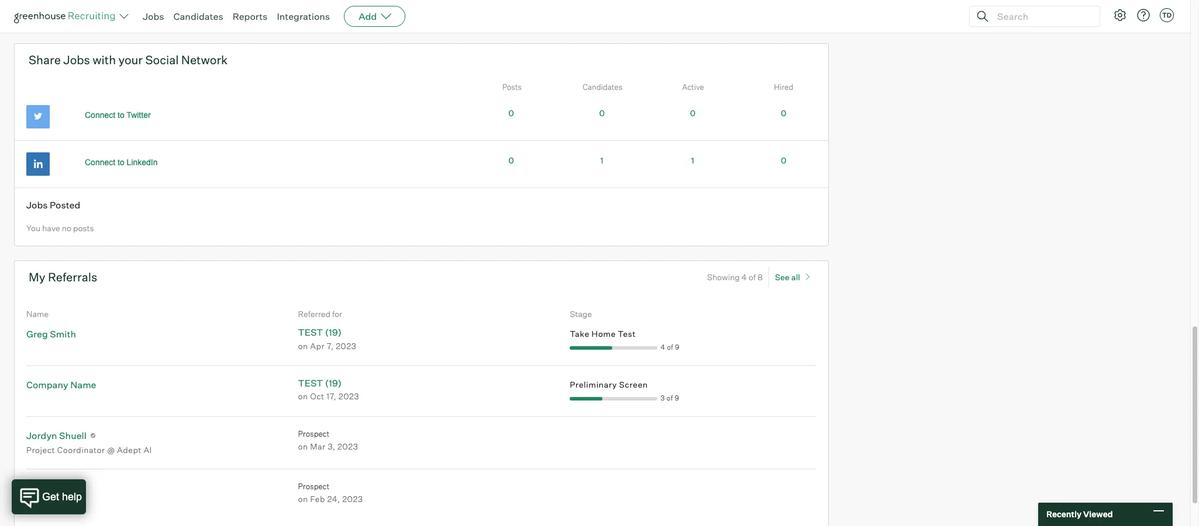 Task type: locate. For each thing, give the bounding box(es) containing it.
of left 8
[[749, 272, 756, 282]]

company
[[26, 380, 68, 391]]

adept
[[117, 446, 141, 455]]

0 vertical spatial (19)
[[325, 327, 342, 339]]

showing 4 of 8
[[707, 272, 763, 282]]

0 horizontal spatial jobs
[[26, 199, 48, 211]]

1 on from the top
[[298, 341, 308, 351]]

1 vertical spatial jobs
[[63, 52, 90, 67]]

2023 right 3,
[[337, 442, 358, 452]]

test
[[298, 327, 323, 339], [298, 378, 323, 390]]

1 horizontal spatial 4
[[742, 272, 747, 282]]

connect left twitter
[[85, 110, 115, 120]]

jobs up social
[[143, 11, 164, 22]]

(19) for greg smith
[[325, 327, 342, 339]]

1 prospect from the top
[[298, 430, 329, 439]]

on left feb on the bottom left of page
[[298, 495, 308, 505]]

1 connect from the top
[[85, 110, 115, 120]]

2 on from the top
[[298, 392, 308, 402]]

prospect inside prospect on mar 3, 2023
[[298, 430, 329, 439]]

reports
[[233, 11, 268, 22]]

network
[[181, 52, 228, 67]]

jordyn shuell link
[[26, 430, 87, 442]]

connect inside button
[[85, 110, 115, 120]]

to for 1
[[118, 158, 124, 167]]

greg smith link
[[26, 329, 76, 341]]

on left apr
[[298, 341, 308, 351]]

test (19) link up apr
[[298, 327, 342, 339]]

2 vertical spatial of
[[667, 394, 673, 403]]

prospect up feb on the bottom left of page
[[298, 482, 329, 492]]

jobs
[[143, 11, 164, 22], [63, 52, 90, 67], [26, 199, 48, 211]]

0 vertical spatial name
[[26, 309, 49, 319]]

2023 inside test (19) on apr 7, 2023
[[336, 341, 356, 351]]

1 vertical spatial of
[[667, 343, 673, 352]]

1 vertical spatial connect
[[85, 158, 115, 167]]

0 vertical spatial test
[[298, 327, 323, 339]]

0 horizontal spatial 4
[[660, 343, 665, 352]]

oct
[[310, 392, 324, 402]]

0 horizontal spatial name
[[26, 309, 49, 319]]

of right 3
[[667, 394, 673, 403]]

to inside button
[[118, 158, 124, 167]]

2023 right 24,
[[342, 495, 363, 505]]

(19) inside test (19) on apr 7, 2023
[[325, 327, 342, 339]]

1
[[600, 155, 603, 165], [691, 155, 694, 165]]

see all link
[[775, 267, 814, 288]]

4 of 9
[[660, 343, 680, 352]]

connect for 0
[[85, 110, 115, 120]]

name right company
[[70, 380, 96, 391]]

on inside test (19) on oct 17, 2023
[[298, 392, 308, 402]]

jobs left with
[[63, 52, 90, 67]]

home
[[591, 329, 616, 339]]

0 vertical spatial to
[[118, 110, 124, 120]]

0 vertical spatial test (19) link
[[298, 327, 342, 339]]

2023 right 17,
[[339, 392, 359, 402]]

4 left 8
[[742, 272, 747, 282]]

on inside 'prospect on feb 24, 2023'
[[298, 495, 308, 505]]

0 link
[[508, 108, 514, 118], [599, 108, 605, 118], [690, 108, 696, 118], [781, 108, 786, 118], [508, 155, 514, 165], [781, 155, 786, 165]]

recently viewed
[[1046, 510, 1113, 520]]

name up greg
[[26, 309, 49, 319]]

of for smith
[[667, 343, 673, 352]]

4 on from the top
[[298, 495, 308, 505]]

company name
[[26, 380, 96, 391]]

1 1 from the left
[[600, 155, 603, 165]]

3 on from the top
[[298, 442, 308, 452]]

of
[[749, 272, 756, 282], [667, 343, 673, 352], [667, 394, 673, 403]]

1 horizontal spatial name
[[70, 380, 96, 391]]

for
[[332, 309, 342, 319]]

24,
[[327, 495, 340, 505]]

3,
[[328, 442, 335, 452]]

jobs link
[[143, 11, 164, 22]]

on left oct
[[298, 392, 308, 402]]

see
[[775, 272, 790, 282]]

test for company name
[[298, 378, 323, 390]]

1 vertical spatial to
[[118, 158, 124, 167]]

test (19) link
[[298, 327, 342, 339], [298, 378, 342, 390]]

3
[[660, 394, 665, 403]]

test up oct
[[298, 378, 323, 390]]

1 to from the top
[[118, 110, 124, 120]]

1 vertical spatial name
[[70, 380, 96, 391]]

name
[[26, 309, 49, 319], [70, 380, 96, 391]]

prospect on mar 3, 2023
[[298, 430, 358, 452]]

0 horizontal spatial 1
[[600, 155, 603, 165]]

you
[[26, 224, 40, 233]]

test inside test (19) on oct 17, 2023
[[298, 378, 323, 390]]

recently
[[1046, 510, 1081, 520]]

8
[[758, 272, 763, 282]]

of up 3 of 9
[[667, 343, 673, 352]]

1 horizontal spatial candidates
[[583, 82, 622, 92]]

social
[[145, 52, 179, 67]]

shuell
[[59, 430, 87, 442]]

2023 right 7,
[[336, 341, 356, 351]]

2 test from the top
[[298, 378, 323, 390]]

td button
[[1157, 6, 1176, 25]]

1 1 link from the left
[[600, 155, 603, 165]]

(19) inside test (19) on oct 17, 2023
[[325, 378, 342, 390]]

prospect for feb
[[298, 482, 329, 492]]

on left 'mar'
[[298, 442, 308, 452]]

candidates
[[173, 11, 223, 22], [583, 82, 622, 92]]

0 vertical spatial 9
[[675, 343, 680, 352]]

prospect inside 'prospect on feb 24, 2023'
[[298, 482, 329, 492]]

None text field
[[553, 0, 742, 9]]

1 link
[[600, 155, 603, 165], [691, 155, 694, 165]]

connect to linkedin
[[85, 158, 158, 167]]

(19) up 17,
[[325, 378, 342, 390]]

2 1 link from the left
[[691, 155, 694, 165]]

to left linkedin
[[118, 158, 124, 167]]

add button
[[344, 6, 405, 27]]

1 test (19) link from the top
[[298, 327, 342, 339]]

2023
[[336, 341, 356, 351], [339, 392, 359, 402], [337, 442, 358, 452], [342, 495, 363, 505]]

9 right 3
[[675, 394, 679, 403]]

9 up 3 of 9
[[675, 343, 680, 352]]

to
[[118, 110, 124, 120], [118, 158, 124, 167]]

test up apr
[[298, 327, 323, 339]]

to left twitter
[[118, 110, 124, 120]]

test (19) link for company name
[[298, 378, 342, 390]]

4
[[742, 272, 747, 282], [660, 343, 665, 352]]

4 up 3
[[660, 343, 665, 352]]

jobs up the you
[[26, 199, 48, 211]]

1 (19) from the top
[[325, 327, 342, 339]]

2 vertical spatial jobs
[[26, 199, 48, 211]]

1 horizontal spatial 1
[[691, 155, 694, 165]]

2 test (19) link from the top
[[298, 378, 342, 390]]

0 horizontal spatial 1 link
[[600, 155, 603, 165]]

test (19) on apr 7, 2023
[[298, 327, 356, 351]]

preliminary
[[570, 380, 617, 390]]

take home test
[[570, 329, 636, 339]]

1 horizontal spatial jobs
[[63, 52, 90, 67]]

active
[[682, 82, 704, 92]]

configure image
[[1113, 8, 1127, 22]]

2 horizontal spatial jobs
[[143, 11, 164, 22]]

connect to twitter
[[85, 110, 151, 120]]

0
[[508, 108, 514, 118], [599, 108, 605, 118], [690, 108, 696, 118], [781, 108, 786, 118], [508, 155, 514, 165], [781, 155, 786, 165]]

1 vertical spatial test
[[298, 378, 323, 390]]

1 test from the top
[[298, 327, 323, 339]]

to inside button
[[118, 110, 124, 120]]

2 prospect from the top
[[298, 482, 329, 492]]

0 vertical spatial prospect
[[298, 430, 329, 439]]

share
[[29, 52, 61, 67]]

smith
[[50, 329, 76, 341]]

2 (19) from the top
[[325, 378, 342, 390]]

0 vertical spatial jobs
[[143, 11, 164, 22]]

test inside test (19) on apr 7, 2023
[[298, 327, 323, 339]]

wil
[[26, 482, 37, 492]]

2 to from the top
[[118, 158, 124, 167]]

your
[[118, 52, 143, 67]]

mar
[[310, 442, 326, 452]]

(19) for company name
[[325, 378, 342, 390]]

connect left linkedin
[[85, 158, 115, 167]]

prospect for mar
[[298, 430, 329, 439]]

test (19) link up oct
[[298, 378, 342, 390]]

2 1 from the left
[[691, 155, 694, 165]]

connect to twitter button
[[72, 105, 164, 125]]

1 vertical spatial (19)
[[325, 378, 342, 390]]

you have no posts
[[26, 224, 94, 233]]

(19)
[[325, 327, 342, 339], [325, 378, 342, 390]]

1 horizontal spatial 1 link
[[691, 155, 694, 165]]

2 connect from the top
[[85, 158, 115, 167]]

@
[[107, 446, 115, 455]]

prospect up 'mar'
[[298, 430, 329, 439]]

1 vertical spatial prospect
[[298, 482, 329, 492]]

connect inside button
[[85, 158, 115, 167]]

0 horizontal spatial candidates
[[173, 11, 223, 22]]

no
[[62, 224, 71, 233]]

hired
[[774, 82, 793, 92]]

connect
[[85, 110, 115, 120], [85, 158, 115, 167]]

see all
[[775, 272, 800, 282]]

1 vertical spatial test (19) link
[[298, 378, 342, 390]]

1 vertical spatial 9
[[675, 394, 679, 403]]

9
[[675, 343, 680, 352], [675, 394, 679, 403]]

(19) up 7,
[[325, 327, 342, 339]]

0 vertical spatial connect
[[85, 110, 115, 120]]

prospect
[[298, 430, 329, 439], [298, 482, 329, 492]]

test
[[618, 329, 636, 339]]



Task type: vqa. For each thing, say whether or not it's contained in the screenshot.
on in the Prospect on Feb 24, 2023
yes



Task type: describe. For each thing, give the bounding box(es) containing it.
posts
[[502, 82, 522, 92]]

ai
[[144, 446, 152, 455]]

project
[[26, 446, 55, 455]]

take
[[570, 329, 589, 339]]

loveless
[[39, 482, 69, 492]]

showing
[[707, 272, 740, 282]]

referred for
[[298, 309, 342, 319]]

2023 inside prospect on mar 3, 2023
[[337, 442, 358, 452]]

viewed
[[1083, 510, 1113, 520]]

jordyn shuell
[[26, 430, 87, 442]]

add
[[359, 11, 377, 22]]

jobs for jobs posted
[[26, 199, 48, 211]]

td
[[1162, 11, 1172, 19]]

1 for second 1 link from left
[[691, 155, 694, 165]]

coordinator
[[57, 446, 105, 455]]

have
[[42, 224, 60, 233]]

7,
[[327, 341, 334, 351]]

td button
[[1160, 8, 1174, 22]]

17,
[[326, 392, 336, 402]]

greenhouse recruiting image
[[14, 9, 119, 23]]

referred
[[298, 309, 330, 319]]

test (19) link for greg smith
[[298, 327, 342, 339]]

project coordinator @ adept ai
[[26, 446, 152, 455]]

connect for 1
[[85, 158, 115, 167]]

9 for greg smith
[[675, 343, 680, 352]]

wil loveless
[[26, 482, 69, 492]]

referrals
[[48, 270, 97, 285]]

Search text field
[[994, 8, 1089, 25]]

stage
[[570, 309, 592, 319]]

posts
[[73, 224, 94, 233]]

9 for company name
[[675, 394, 679, 403]]

on inside test (19) on apr 7, 2023
[[298, 341, 308, 351]]

1 vertical spatial candidates
[[583, 82, 622, 92]]

following image
[[89, 433, 96, 440]]

all
[[791, 272, 800, 282]]

3 of 9
[[660, 394, 679, 403]]

preliminary screen
[[570, 380, 648, 390]]

test (19) on oct 17, 2023
[[298, 378, 359, 402]]

candidates link
[[173, 11, 223, 22]]

greg
[[26, 329, 48, 341]]

0 vertical spatial 4
[[742, 272, 747, 282]]

greg smith
[[26, 329, 76, 341]]

my referrals
[[29, 270, 97, 285]]

2023 inside 'prospect on feb 24, 2023'
[[342, 495, 363, 505]]

jobs posted
[[26, 199, 80, 211]]

twitter
[[127, 110, 151, 120]]

integrations link
[[277, 11, 330, 22]]

screen
[[619, 380, 648, 390]]

apr
[[310, 341, 325, 351]]

1 vertical spatial 4
[[660, 343, 665, 352]]

on inside prospect on mar 3, 2023
[[298, 442, 308, 452]]

feb
[[310, 495, 325, 505]]

company name link
[[26, 380, 96, 391]]

integrations
[[277, 11, 330, 22]]

share jobs with your social network
[[29, 52, 228, 67]]

of for name
[[667, 394, 673, 403]]

reports link
[[233, 11, 268, 22]]

0 vertical spatial of
[[749, 272, 756, 282]]

jordyn
[[26, 430, 57, 442]]

posted
[[50, 199, 80, 211]]

my
[[29, 270, 45, 285]]

test for greg smith
[[298, 327, 323, 339]]

jobs for "jobs" link
[[143, 11, 164, 22]]

linkedin
[[127, 158, 158, 167]]

with
[[93, 52, 116, 67]]

1 for 2nd 1 link from right
[[600, 155, 603, 165]]

to for 0
[[118, 110, 124, 120]]

0 vertical spatial candidates
[[173, 11, 223, 22]]

2023 inside test (19) on oct 17, 2023
[[339, 392, 359, 402]]

connect to linkedin button
[[72, 152, 171, 172]]

prospect on feb 24, 2023
[[298, 482, 363, 505]]



